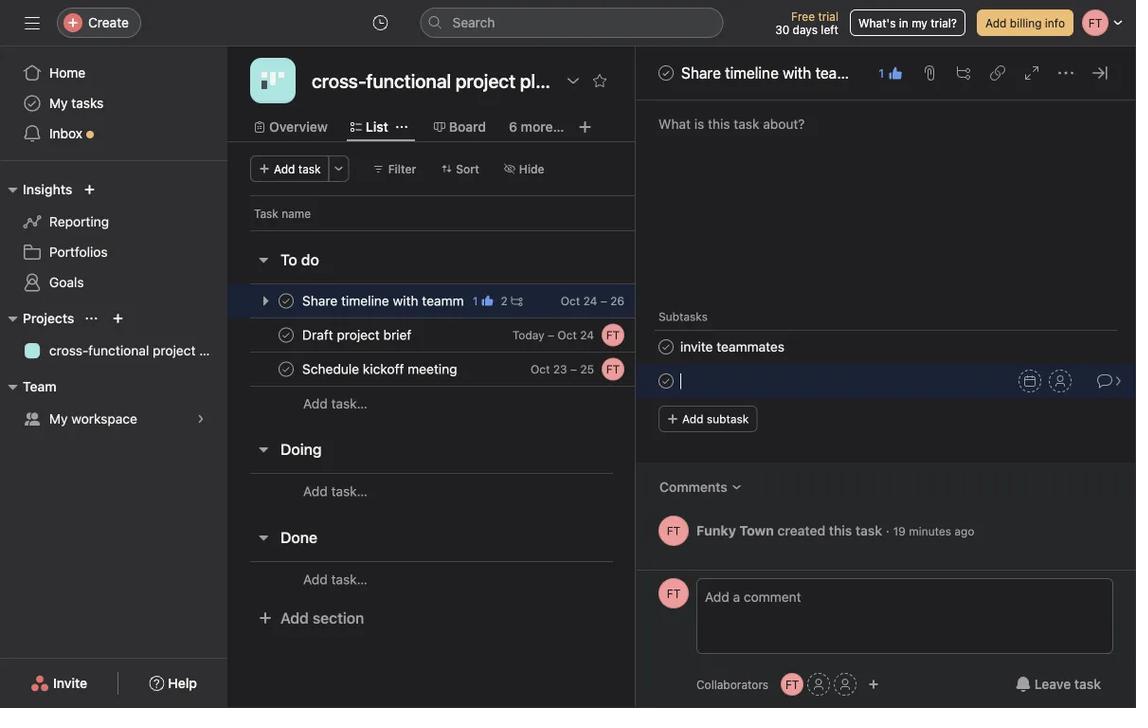 Task type: vqa. For each thing, say whether or not it's contained in the screenshot.
ARE on the top of the page
no



Task type: locate. For each thing, give the bounding box(es) containing it.
oct 24 – 26
[[561, 294, 625, 308]]

0 horizontal spatial completed image
[[275, 324, 298, 347]]

main content containing comments
[[636, 0, 1137, 570]]

0 vertical spatial my
[[49, 95, 68, 111]]

add task… down add a task to this section image
[[303, 484, 368, 499]]

subtasks
[[659, 310, 708, 323]]

add task… row for doing's collapse task list for this section icon
[[228, 473, 706, 509]]

6
[[509, 119, 518, 135]]

add a task to this section image
[[331, 442, 347, 457]]

Completed checkbox
[[275, 290, 298, 312], [275, 324, 298, 347], [655, 336, 678, 358], [275, 358, 298, 381], [655, 370, 678, 393]]

3 task… from the top
[[331, 572, 368, 587]]

row
[[250, 229, 636, 231], [228, 318, 706, 353], [228, 352, 706, 387]]

1 vertical spatial collapse task list for this section image
[[256, 442, 271, 457]]

0 vertical spatial collapse task list for this section image
[[256, 252, 271, 267]]

1 vertical spatial add task… button
[[303, 481, 368, 502]]

task…
[[331, 396, 368, 411], [331, 484, 368, 499], [331, 572, 368, 587]]

add left billing
[[986, 16, 1007, 29]]

insights button
[[0, 178, 72, 201]]

2 task… from the top
[[331, 484, 368, 499]]

my inside teams element
[[49, 411, 68, 427]]

add task… button up section
[[303, 569, 368, 590]]

do
[[301, 251, 319, 269]]

add down doing button
[[303, 484, 328, 499]]

add up add section button
[[303, 572, 328, 587]]

task… for first add task… button
[[331, 396, 368, 411]]

add to starred image
[[593, 73, 608, 88]]

collapse task list for this section image left doing
[[256, 442, 271, 457]]

–
[[601, 294, 608, 308], [548, 329, 555, 342], [571, 363, 577, 376]]

– inside schedule kickoff meeting cell
[[571, 363, 577, 376]]

oct left the 23
[[531, 363, 550, 376]]

expand subtask list for the task share timeline with teammates image
[[258, 293, 273, 309]]

row down 1 like. you liked this task icon
[[228, 318, 706, 353]]

0 vertical spatial add task…
[[303, 396, 368, 411]]

Task Name text field
[[681, 337, 785, 357]]

task… down schedule kickoff meeting 'text box'
[[331, 396, 368, 411]]

3 add task… from the top
[[303, 572, 368, 587]]

row containing oct 23
[[228, 352, 706, 387]]

with
[[783, 64, 812, 82]]

collapse task list for this section image for doing
[[256, 442, 271, 457]]

oct for oct 24
[[561, 294, 580, 308]]

filter button
[[365, 155, 425, 182]]

2 add task… from the top
[[303, 484, 368, 499]]

team
[[23, 379, 57, 394]]

task left more actions image
[[299, 162, 321, 175]]

sort button
[[433, 155, 488, 182]]

add task… button up add a task to this section image
[[303, 393, 368, 414]]

24 up the 25 on the right bottom
[[580, 329, 594, 342]]

oct up oct 23 – 25
[[558, 329, 577, 342]]

2 subtasks image
[[512, 295, 523, 307]]

add task… for first add task… button
[[303, 396, 368, 411]]

insights element
[[0, 173, 228, 302]]

1 vertical spatial add task…
[[303, 484, 368, 499]]

2 horizontal spatial task
[[1075, 677, 1102, 692]]

attachments: add a file to this task, share timeline with teammates image
[[923, 65, 938, 81]]

create
[[88, 15, 129, 30]]

town
[[740, 523, 774, 538]]

search list box
[[421, 8, 724, 38]]

new image
[[84, 184, 95, 195]]

trial
[[819, 9, 839, 23]]

0 vertical spatial 24
[[584, 294, 598, 308]]

24
[[584, 294, 598, 308], [580, 329, 594, 342]]

completed image
[[275, 324, 298, 347], [655, 370, 678, 393]]

0 vertical spatial add task… row
[[228, 386, 706, 421]]

completed image inside draft project brief cell
[[275, 324, 298, 347]]

my workspace link
[[11, 404, 216, 434]]

completed image
[[655, 62, 678, 84], [275, 290, 298, 312], [655, 336, 678, 358], [275, 358, 298, 381]]

2 vertical spatial task
[[1075, 677, 1102, 692]]

add section button
[[250, 601, 372, 635]]

my down team
[[49, 411, 68, 427]]

add section
[[281, 609, 364, 627]]

– left the 25 on the right bottom
[[571, 363, 577, 376]]

1 task… from the top
[[331, 396, 368, 411]]

ft inside cell
[[607, 329, 620, 342]]

copy task link image
[[991, 65, 1006, 81]]

completed image for completed option in schedule kickoff meeting cell
[[275, 358, 298, 381]]

collaborators
[[697, 678, 769, 691]]

add inside share timeline with teammates dialog
[[683, 412, 704, 426]]

Completed checkbox
[[655, 62, 678, 84]]

created
[[778, 523, 826, 538]]

add a task to this section image
[[329, 252, 344, 267]]

more actions image
[[333, 163, 345, 174]]

2 vertical spatial add task… button
[[303, 569, 368, 590]]

completed image up add subtask button
[[655, 370, 678, 393]]

task… inside the header to do 'tree grid'
[[331, 396, 368, 411]]

completed image right plan
[[275, 358, 298, 381]]

add down the overview link
[[274, 162, 295, 175]]

0 vertical spatial oct
[[561, 294, 580, 308]]

what's
[[859, 16, 896, 29]]

completed checkbox inside schedule kickoff meeting cell
[[275, 358, 298, 381]]

add inside button
[[986, 16, 1007, 29]]

hide sidebar image
[[25, 15, 40, 30]]

oct inside draft project brief cell
[[558, 329, 577, 342]]

ft inside schedule kickoff meeting cell
[[607, 363, 620, 376]]

19
[[894, 525, 906, 538]]

ft button
[[602, 324, 625, 347], [602, 358, 625, 381], [659, 516, 689, 546], [659, 578, 689, 609], [781, 673, 804, 696]]

1 vertical spatial my
[[49, 411, 68, 427]]

completed image left share
[[655, 62, 678, 84]]

3 add task… row from the top
[[228, 561, 706, 597]]

add up doing button
[[303, 396, 328, 411]]

1 vertical spatial oct
[[558, 329, 577, 342]]

completed checkbox left 'draft project brief' text box
[[275, 324, 298, 347]]

1 vertical spatial task
[[856, 523, 883, 538]]

·
[[886, 523, 890, 538]]

task inside main content
[[856, 523, 883, 538]]

collapse task list for this section image
[[256, 530, 271, 545]]

completed image right expand subtask list for the task share timeline with teammates icon
[[275, 290, 298, 312]]

projects element
[[0, 302, 228, 370]]

24 left the 26
[[584, 294, 598, 308]]

doing button
[[281, 432, 322, 466]]

2 my from the top
[[49, 411, 68, 427]]

2 vertical spatial task…
[[331, 572, 368, 587]]

task right leave
[[1075, 677, 1102, 692]]

row down 'sort' dropdown button
[[250, 229, 636, 231]]

oct inside share timeline with teammates cell
[[561, 294, 580, 308]]

task… down add a task to this section image
[[331, 484, 368, 499]]

add inside the header to do 'tree grid'
[[303, 396, 328, 411]]

25
[[581, 363, 594, 376]]

2 vertical spatial add task… row
[[228, 561, 706, 597]]

add task… button down add a task to this section image
[[303, 481, 368, 502]]

goals
[[49, 274, 84, 290]]

completed checkbox down subtasks
[[655, 336, 678, 358]]

free trial 30 days left
[[776, 9, 839, 36]]

2 horizontal spatial –
[[601, 294, 608, 308]]

0 vertical spatial add task… button
[[303, 393, 368, 414]]

overview link
[[254, 117, 328, 137]]

add task… button
[[303, 393, 368, 414], [303, 481, 368, 502], [303, 569, 368, 590]]

add
[[986, 16, 1007, 29], [274, 162, 295, 175], [303, 396, 328, 411], [683, 412, 704, 426], [303, 484, 328, 499], [303, 572, 328, 587], [281, 609, 309, 627]]

26
[[611, 294, 625, 308]]

– for 24
[[601, 294, 608, 308]]

1 add task… from the top
[[303, 396, 368, 411]]

reporting
[[49, 214, 109, 229]]

search button
[[421, 8, 724, 38]]

add task… up section
[[303, 572, 368, 587]]

oct inside schedule kickoff meeting cell
[[531, 363, 550, 376]]

main content
[[636, 0, 1137, 570]]

collapse task list for this section image
[[256, 252, 271, 267], [256, 442, 271, 457]]

cross-functional project plan link
[[11, 336, 225, 366]]

add left subtask
[[683, 412, 704, 426]]

2 collapse task list for this section image from the top
[[256, 442, 271, 457]]

0 vertical spatial –
[[601, 294, 608, 308]]

reporting link
[[11, 207, 216, 237]]

free
[[792, 9, 815, 23]]

oct for oct 23
[[531, 363, 550, 376]]

2 add task… row from the top
[[228, 473, 706, 509]]

24 inside draft project brief cell
[[580, 329, 594, 342]]

task… for 2nd add task… button from the bottom
[[331, 484, 368, 499]]

1 vertical spatial add task… row
[[228, 473, 706, 509]]

0 vertical spatial completed image
[[275, 324, 298, 347]]

add subtask button
[[659, 406, 758, 432]]

add inside button
[[274, 162, 295, 175]]

ft
[[607, 329, 620, 342], [607, 363, 620, 376], [667, 524, 681, 538], [667, 587, 681, 600], [786, 678, 800, 691]]

task left ·
[[856, 523, 883, 538]]

completed image inside main content
[[655, 336, 678, 358]]

2 vertical spatial –
[[571, 363, 577, 376]]

oct up 'today – oct 24'
[[561, 294, 580, 308]]

completed image down subtasks
[[655, 336, 678, 358]]

funky town link
[[697, 523, 774, 538]]

None text field
[[307, 64, 557, 98]]

2 vertical spatial add task…
[[303, 572, 368, 587]]

add task… inside the header to do 'tree grid'
[[303, 396, 368, 411]]

row down today
[[228, 352, 706, 387]]

show options, current sort, top image
[[86, 313, 97, 324]]

my
[[49, 95, 68, 111], [49, 411, 68, 427]]

share timeline with teammates
[[682, 64, 892, 82]]

add or remove collaborators image
[[869, 679, 880, 690]]

1 vertical spatial –
[[548, 329, 555, 342]]

leave
[[1035, 677, 1072, 692]]

leave task button
[[1004, 667, 1114, 702]]

1 horizontal spatial –
[[571, 363, 577, 376]]

1 vertical spatial 24
[[580, 329, 594, 342]]

task… up section
[[331, 572, 368, 587]]

completed image for completed option in share timeline with teammates cell
[[275, 290, 298, 312]]

my tasks
[[49, 95, 104, 111]]

0 vertical spatial task
[[299, 162, 321, 175]]

1 my from the top
[[49, 95, 68, 111]]

completed image inside schedule kickoff meeting cell
[[275, 358, 298, 381]]

task… for third add task… button from the top
[[331, 572, 368, 587]]

– inside share timeline with teammates cell
[[601, 294, 608, 308]]

my left tasks at the left top
[[49, 95, 68, 111]]

add subtask image
[[957, 65, 972, 81]]

what's in my trial? button
[[850, 9, 966, 36]]

0 horizontal spatial task
[[299, 162, 321, 175]]

tab actions image
[[396, 121, 408, 133]]

1 vertical spatial task…
[[331, 484, 368, 499]]

cross-
[[49, 343, 88, 358]]

add tab image
[[578, 119, 593, 135]]

global element
[[0, 46, 228, 160]]

completed image for completed option underneath subtasks
[[655, 336, 678, 358]]

add task… up add a task to this section image
[[303, 396, 368, 411]]

– right today
[[548, 329, 555, 342]]

1 vertical spatial completed image
[[655, 370, 678, 393]]

funky
[[697, 523, 737, 538]]

my workspace
[[49, 411, 137, 427]]

add subtask
[[683, 412, 749, 426]]

0 horizontal spatial –
[[548, 329, 555, 342]]

completed checkbox right plan
[[275, 358, 298, 381]]

comments button
[[648, 470, 755, 504]]

add task… row
[[228, 386, 706, 421], [228, 473, 706, 509], [228, 561, 706, 597]]

completed image left 'draft project brief' text box
[[275, 324, 298, 347]]

add task
[[274, 162, 321, 175]]

completed checkbox right expand subtask list for the task share timeline with teammates icon
[[275, 290, 298, 312]]

1 add task… button from the top
[[303, 393, 368, 414]]

0 vertical spatial task…
[[331, 396, 368, 411]]

invite
[[53, 676, 87, 691]]

board image
[[262, 69, 284, 92]]

collapse task list for this section image left to
[[256, 252, 271, 267]]

task
[[299, 162, 321, 175], [856, 523, 883, 538], [1075, 677, 1102, 692]]

my inside global element
[[49, 95, 68, 111]]

1 horizontal spatial task
[[856, 523, 883, 538]]

goals link
[[11, 267, 216, 298]]

2 vertical spatial oct
[[531, 363, 550, 376]]

projects
[[23, 311, 74, 326]]

1 collapse task list for this section image from the top
[[256, 252, 271, 267]]

– left the 26
[[601, 294, 608, 308]]



Task type: describe. For each thing, give the bounding box(es) containing it.
share timeline with teammates cell
[[228, 283, 637, 319]]

more…
[[521, 119, 565, 135]]

6 more…
[[509, 119, 565, 135]]

minutes
[[909, 525, 952, 538]]

to
[[281, 251, 297, 269]]

– inside draft project brief cell
[[548, 329, 555, 342]]

30
[[776, 23, 790, 36]]

Share timeline with teammates text field
[[299, 292, 465, 311]]

oct 23 – 25
[[531, 363, 594, 376]]

done
[[281, 529, 318, 547]]

close details image
[[1093, 65, 1108, 81]]

my for my tasks
[[49, 95, 68, 111]]

completed image for completed checkbox
[[655, 62, 678, 84]]

add task… for 2nd add task… button from the bottom
[[303, 484, 368, 499]]

to do button
[[281, 243, 319, 277]]

row containing today
[[228, 318, 706, 353]]

team button
[[0, 375, 57, 398]]

left
[[821, 23, 839, 36]]

tasks
[[71, 95, 104, 111]]

completed checkbox inside share timeline with teammates cell
[[275, 290, 298, 312]]

task name
[[254, 207, 311, 220]]

subtask
[[707, 412, 749, 426]]

add task… row for collapse task list for this section image
[[228, 561, 706, 597]]

1 horizontal spatial completed image
[[655, 370, 678, 393]]

completed checkbox inside draft project brief cell
[[275, 324, 298, 347]]

draft project brief cell
[[228, 318, 637, 353]]

invite button
[[18, 667, 100, 701]]

functional
[[88, 343, 149, 358]]

plan
[[199, 343, 225, 358]]

timeline
[[725, 64, 779, 82]]

Draft project brief text field
[[299, 326, 417, 345]]

1 like. you liked this task image
[[482, 295, 494, 307]]

completed checkbox up add subtask button
[[655, 370, 678, 393]]

collapse task list for this section image for to do
[[256, 252, 271, 267]]

days
[[793, 23, 818, 36]]

teams element
[[0, 370, 228, 438]]

hide button
[[496, 155, 553, 182]]

this
[[829, 523, 853, 538]]

overview
[[269, 119, 328, 135]]

create button
[[57, 8, 141, 38]]

cross-functional project plan
[[49, 343, 225, 358]]

add task button
[[250, 155, 330, 182]]

to do
[[281, 251, 319, 269]]

new project or portfolio image
[[112, 313, 124, 324]]

help button
[[137, 667, 209, 701]]

ft button inside schedule kickoff meeting cell
[[602, 358, 625, 381]]

full screen image
[[1025, 65, 1040, 81]]

comments
[[660, 479, 728, 495]]

sort
[[456, 162, 480, 175]]

name
[[282, 207, 311, 220]]

my for my workspace
[[49, 411, 68, 427]]

my
[[912, 16, 928, 29]]

task for leave task
[[1075, 677, 1102, 692]]

inbox link
[[11, 119, 216, 149]]

– for 23
[[571, 363, 577, 376]]

add billing info
[[986, 16, 1066, 29]]

history image
[[373, 15, 388, 30]]

done button
[[281, 521, 318, 555]]

list
[[366, 119, 389, 135]]

task
[[254, 207, 279, 220]]

project
[[153, 343, 196, 358]]

Schedule kickoff meeting text field
[[299, 360, 463, 379]]

leave task
[[1035, 677, 1102, 692]]

portfolios link
[[11, 237, 216, 267]]

24 inside share timeline with teammates cell
[[584, 294, 598, 308]]

6 more… button
[[509, 117, 565, 137]]

add task… for third add task… button from the top
[[303, 572, 368, 587]]

home
[[49, 65, 86, 81]]

board link
[[434, 117, 486, 137]]

home link
[[11, 58, 216, 88]]

insights
[[23, 182, 72, 197]]

search
[[453, 15, 495, 30]]

1 button
[[874, 60, 909, 86]]

today – oct 24
[[513, 329, 594, 342]]

schedule kickoff meeting cell
[[228, 352, 637, 387]]

3 add task… button from the top
[[303, 569, 368, 590]]

in
[[900, 16, 909, 29]]

board
[[449, 119, 486, 135]]

header to do tree grid
[[228, 283, 706, 421]]

2 add task… button from the top
[[303, 481, 368, 502]]

funky town created this task · 19 minutes ago
[[697, 523, 975, 538]]

my tasks link
[[11, 88, 216, 119]]

hide
[[519, 162, 545, 175]]

info
[[1046, 16, 1066, 29]]

show options image
[[566, 73, 581, 88]]

ft button inside cell
[[602, 324, 625, 347]]

billing
[[1011, 16, 1042, 29]]

see details, my workspace image
[[195, 413, 207, 425]]

portfolios
[[49, 244, 108, 260]]

share
[[682, 64, 721, 82]]

teammates
[[816, 64, 892, 82]]

projects button
[[0, 307, 74, 330]]

list link
[[351, 117, 389, 137]]

1 add task… row from the top
[[228, 386, 706, 421]]

trial?
[[931, 16, 958, 29]]

1
[[879, 66, 885, 80]]

add left section
[[281, 609, 309, 627]]

add billing info button
[[977, 9, 1074, 36]]

help
[[168, 676, 197, 691]]

more actions for this task image
[[1059, 65, 1074, 81]]

section
[[313, 609, 364, 627]]

ago
[[955, 525, 975, 538]]

share timeline with teammates dialog
[[636, 0, 1137, 708]]

23
[[554, 363, 568, 376]]

task for add task
[[299, 162, 321, 175]]

what's in my trial?
[[859, 16, 958, 29]]



